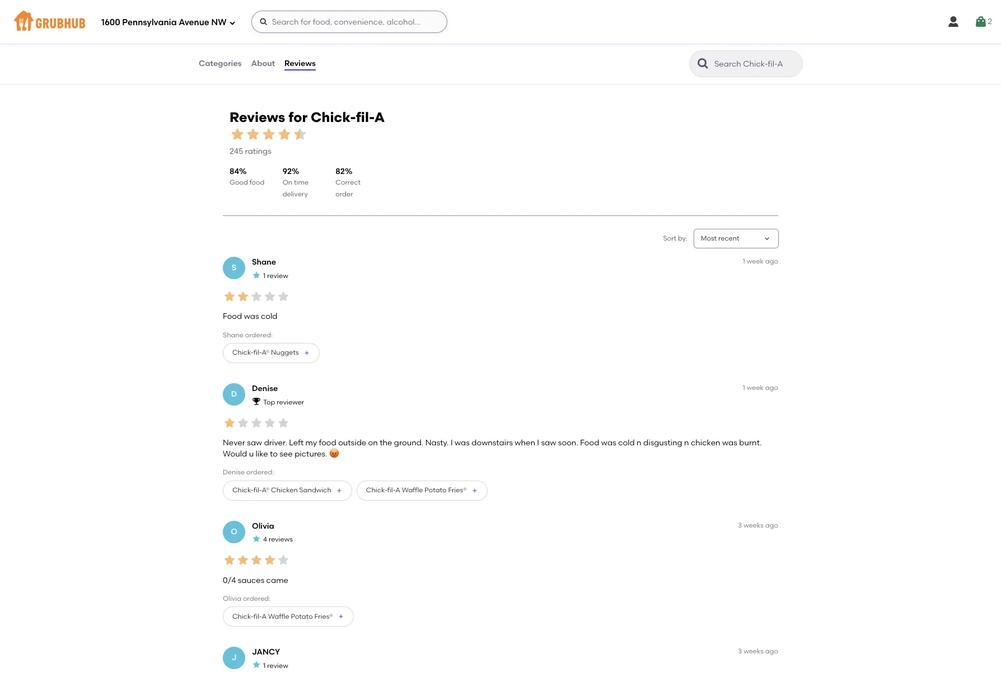 Task type: vqa. For each thing, say whether or not it's contained in the screenshot.
the topmost A®
yes



Task type: describe. For each thing, give the bounding box(es) containing it.
most
[[701, 235, 717, 242]]

never saw driver. left my food outside on the ground. nasty. i was downstairs when i saw soon. food was cold n disgusting n chicken was burnt. would u like to see pictures. 😡
[[223, 438, 762, 459]]

delivery for 34 ratings
[[231, 48, 256, 56]]

3 weeks ago for jancy
[[738, 648, 778, 656]]

chicken
[[691, 438, 720, 448]]

chick- inside chick-fil-a® chicken sandwich 'button'
[[232, 487, 254, 495]]

20–35 min $1.49 delivery
[[214, 38, 256, 56]]

1 review for shane
[[263, 272, 288, 280]]

ordered: for was
[[245, 331, 273, 339]]

delivery for 79 ratings
[[433, 48, 458, 56]]

jancy
[[252, 648, 280, 657]]

on
[[368, 438, 378, 448]]

chick-fil-a® nuggets
[[232, 349, 299, 357]]

25–40
[[415, 38, 434, 46]]

the palm link
[[214, 9, 387, 21]]

ratings for 79 ratings
[[560, 50, 587, 60]]

245
[[230, 146, 243, 156]]

2 i from the left
[[537, 438, 539, 448]]

fil- inside 'button'
[[254, 487, 262, 495]]

20–35 min $0.99 delivery
[[615, 38, 658, 56]]

reviews button
[[284, 44, 316, 84]]

😡
[[329, 450, 339, 459]]

the palm
[[214, 9, 256, 20]]

on
[[283, 179, 292, 187]]

categories button
[[198, 44, 242, 84]]

caret down icon image
[[763, 234, 772, 243]]

pennsylvania
[[122, 17, 177, 27]]

u
[[249, 450, 254, 459]]

3 weeks ago for olivia
[[738, 522, 778, 530]]

2 vertical spatial a
[[262, 613, 267, 621]]

about button
[[251, 44, 276, 84]]

olivia ordered:
[[223, 595, 271, 603]]

0 vertical spatial food
[[223, 312, 242, 322]]

249
[[745, 50, 758, 60]]

american for wendy's
[[430, 24, 462, 32]]

correct
[[336, 179, 361, 187]]

ratings for 245 ratings
[[245, 146, 271, 156]]

4
[[263, 536, 267, 544]]

palm
[[233, 9, 256, 20]]

see
[[280, 450, 293, 459]]

like
[[256, 450, 268, 459]]

search icon image
[[697, 57, 710, 71]]

chick-fil-a® nuggets button
[[223, 343, 320, 363]]

1 horizontal spatial chick-fil-a waffle potato fries® button
[[357, 481, 487, 501]]

denise for denise ordered:
[[223, 469, 245, 477]]

1 horizontal spatial potato
[[425, 487, 447, 495]]

food inside never saw driver. left my food outside on the ground. nasty. i was downstairs when i saw soon. food was cold n disgusting n chicken was burnt. would u like to see pictures. 😡
[[580, 438, 599, 448]]

min inside "20–35 min $0.99 delivery"
[[636, 38, 648, 46]]

20–35 for 249 ratings
[[615, 38, 634, 46]]

245 ratings
[[230, 146, 271, 156]]

never
[[223, 438, 245, 448]]

$2.99
[[415, 48, 431, 56]]

nw
[[211, 17, 227, 27]]

order
[[336, 190, 353, 198]]

shane for shane
[[252, 258, 276, 267]]

review for jancy
[[267, 662, 288, 670]]

s
[[232, 263, 236, 273]]

outside
[[338, 438, 366, 448]]

olivia for olivia ordered:
[[223, 595, 241, 603]]

2 button
[[974, 12, 992, 32]]

j
[[232, 653, 237, 663]]

olivia for olivia
[[252, 522, 274, 531]]

92 on time delivery
[[283, 167, 309, 198]]

Sort by: field
[[701, 234, 740, 244]]

by:
[[678, 235, 688, 242]]

shane ordered:
[[223, 331, 273, 339]]

Search for food, convenience, alcohol... search field
[[251, 11, 447, 33]]

1 vertical spatial a
[[395, 487, 400, 495]]

reviews for reviews
[[284, 59, 316, 68]]

1600 pennsylvania avenue nw
[[101, 17, 227, 27]]

burnt.
[[739, 438, 762, 448]]

left
[[289, 438, 304, 448]]

categories
[[199, 59, 242, 68]]

1 vertical spatial fries®
[[314, 613, 333, 621]]

avenue
[[179, 17, 209, 27]]

about
[[251, 59, 275, 68]]

would
[[223, 450, 247, 459]]

fil- inside button
[[254, 349, 262, 357]]

chick-fil-a waffle potato fries® for chick-fil-a waffle potato fries® button to the left
[[232, 613, 333, 621]]

0/4
[[223, 576, 236, 585]]

week for food was cold
[[747, 258, 764, 266]]

subscription pass image
[[214, 24, 226, 33]]

pictures.
[[295, 450, 327, 459]]

79 ratings
[[550, 50, 587, 60]]

ago for food was cold
[[765, 258, 778, 266]]

when
[[515, 438, 535, 448]]

to
[[270, 450, 278, 459]]

sort
[[663, 235, 676, 242]]

1 i from the left
[[451, 438, 453, 448]]

delivery for 249 ratings
[[633, 48, 658, 56]]

ordered: for saw
[[246, 469, 274, 477]]

34 ratings
[[349, 50, 387, 60]]

0 horizontal spatial chick-fil-a waffle potato fries® button
[[223, 607, 354, 627]]

american for the palm
[[230, 24, 262, 32]]

food inside never saw driver. left my food outside on the ground. nasty. i was downstairs when i saw soon. food was cold n disgusting n chicken was burnt. would u like to see pictures. 😡
[[319, 438, 336, 448]]

shane for shane ordered:
[[223, 331, 244, 339]]

84 good food
[[230, 167, 264, 187]]

the
[[380, 438, 392, 448]]

svg image
[[974, 15, 988, 29]]

soon.
[[558, 438, 578, 448]]

most recent
[[701, 235, 740, 242]]

0 vertical spatial fries®
[[448, 487, 467, 495]]

$0.99
[[615, 48, 631, 56]]

1 vertical spatial waffle
[[268, 613, 289, 621]]

review for shane
[[267, 272, 288, 280]]

wendy's link
[[415, 9, 587, 21]]

a® for nuggets
[[262, 349, 269, 357]]

4 ago from the top
[[765, 648, 778, 656]]

top
[[263, 398, 275, 406]]

chicken
[[271, 487, 298, 495]]

1 week ago for food was cold
[[743, 258, 778, 266]]



Task type: locate. For each thing, give the bounding box(es) containing it.
1 vertical spatial 3 weeks ago
[[738, 648, 778, 656]]

2 ago from the top
[[765, 384, 778, 392]]

chick-fil-a waffle potato fries® button
[[357, 481, 487, 501], [223, 607, 354, 627]]

min
[[236, 38, 248, 46], [436, 38, 448, 46], [636, 38, 648, 46]]

ordered: up chick-fil-a® nuggets
[[245, 331, 273, 339]]

20–35 up $0.99
[[615, 38, 634, 46]]

denise down would
[[223, 469, 245, 477]]

$1.49
[[214, 48, 229, 56]]

2 a® from the top
[[262, 487, 269, 495]]

0 horizontal spatial 20–35
[[214, 38, 234, 46]]

chick-fil-a® chicken sandwich button
[[223, 481, 352, 501]]

84
[[230, 167, 239, 176]]

2 1 review from the top
[[263, 662, 288, 670]]

was up shane ordered:
[[244, 312, 259, 322]]

ago for never saw driver. left my food outside on the ground. nasty. i was downstairs when i saw soon. food was cold n disgusting n chicken was burnt. would u like to see pictures. 😡
[[765, 384, 778, 392]]

weeks for olivia
[[744, 522, 764, 530]]

ratings right 34
[[360, 50, 387, 60]]

a® left the chicken
[[262, 487, 269, 495]]

star icon image
[[342, 38, 351, 47], [351, 38, 360, 47], [360, 38, 369, 47], [369, 38, 378, 47], [378, 38, 387, 47], [378, 38, 387, 47], [542, 38, 551, 47], [551, 38, 560, 47], [560, 38, 569, 47], [569, 38, 578, 47], [569, 38, 578, 47], [578, 38, 587, 47], [742, 38, 751, 47], [751, 38, 760, 47], [760, 38, 769, 47], [769, 38, 778, 47], [778, 38, 787, 47], [230, 127, 245, 142], [245, 127, 261, 142], [261, 127, 277, 142], [277, 127, 292, 142], [292, 127, 308, 142], [292, 127, 308, 142], [252, 271, 261, 280], [223, 290, 236, 304], [236, 290, 250, 304], [250, 290, 263, 304], [263, 290, 277, 304], [277, 290, 290, 304], [223, 416, 236, 430], [236, 416, 250, 430], [250, 416, 263, 430], [263, 416, 277, 430], [277, 416, 290, 430], [252, 535, 261, 544], [223, 554, 236, 567], [236, 554, 250, 567], [250, 554, 263, 567], [263, 554, 277, 567], [277, 554, 290, 567], [252, 661, 261, 670]]

svg image left svg image
[[947, 15, 960, 29]]

0 vertical spatial a®
[[262, 349, 269, 357]]

chick- down shane ordered:
[[232, 349, 254, 357]]

1 horizontal spatial saw
[[541, 438, 556, 448]]

1 american from the left
[[230, 24, 262, 32]]

ordered: down 0/4 sauces came
[[243, 595, 271, 603]]

denise for denise
[[252, 384, 278, 394]]

1 vertical spatial ordered:
[[246, 469, 274, 477]]

plus icon image inside chick-fil-a® nuggets button
[[303, 350, 310, 357]]

0 vertical spatial waffle
[[402, 487, 423, 495]]

249 ratings
[[745, 50, 787, 60]]

0 vertical spatial reviews
[[284, 59, 316, 68]]

waffle down "ground."
[[402, 487, 423, 495]]

the
[[214, 9, 231, 20]]

waffle
[[402, 487, 423, 495], [268, 613, 289, 621]]

reviews for chick-fil-a
[[230, 109, 385, 125]]

was right "nasty."
[[455, 438, 470, 448]]

20–35 up $1.49
[[214, 38, 234, 46]]

i right "nasty."
[[451, 438, 453, 448]]

american down palm
[[230, 24, 262, 32]]

good
[[230, 179, 248, 187]]

chick- right for at the top of the page
[[311, 109, 356, 125]]

2
[[988, 17, 992, 26]]

1 vertical spatial 1 week ago
[[743, 384, 778, 392]]

recent
[[718, 235, 740, 242]]

main navigation navigation
[[0, 0, 1001, 44]]

1 vertical spatial food
[[580, 438, 599, 448]]

1 3 weeks ago from the top
[[738, 522, 778, 530]]

1 vertical spatial review
[[267, 662, 288, 670]]

saw
[[247, 438, 262, 448], [541, 438, 556, 448]]

svg image right nw on the top left
[[229, 19, 236, 26]]

delivery right $1.49
[[231, 48, 256, 56]]

chick-fil-a waffle potato fries® for the right chick-fil-a waffle potato fries® button
[[366, 487, 467, 495]]

chick- down on
[[366, 487, 387, 495]]

delivery right $2.99
[[433, 48, 458, 56]]

ordered:
[[245, 331, 273, 339], [246, 469, 274, 477], [243, 595, 271, 603]]

denise
[[252, 384, 278, 394], [223, 469, 245, 477]]

ratings for 249 ratings
[[760, 50, 787, 60]]

ground.
[[394, 438, 424, 448]]

1 ago from the top
[[765, 258, 778, 266]]

0 horizontal spatial olivia
[[223, 595, 241, 603]]

0 horizontal spatial waffle
[[268, 613, 289, 621]]

0 horizontal spatial american
[[230, 24, 262, 32]]

ratings
[[360, 50, 387, 60], [560, 50, 587, 60], [760, 50, 787, 60], [245, 146, 271, 156]]

1 vertical spatial food
[[319, 438, 336, 448]]

a® left nuggets
[[262, 349, 269, 357]]

3 weeks ago
[[738, 522, 778, 530], [738, 648, 778, 656]]

1 horizontal spatial fries®
[[448, 487, 467, 495]]

food up shane ordered:
[[223, 312, 242, 322]]

1 horizontal spatial cold
[[618, 438, 635, 448]]

i
[[451, 438, 453, 448], [537, 438, 539, 448]]

2 3 weeks ago from the top
[[738, 648, 778, 656]]

svg image
[[947, 15, 960, 29], [259, 17, 268, 26], [229, 19, 236, 26]]

0 horizontal spatial a
[[262, 613, 267, 621]]

1 vertical spatial olivia
[[223, 595, 241, 603]]

0 horizontal spatial fries®
[[314, 613, 333, 621]]

shane
[[252, 258, 276, 267], [223, 331, 244, 339]]

chick-fil-a® chicken sandwich
[[232, 487, 331, 495]]

week down caret down icon
[[747, 258, 764, 266]]

2 saw from the left
[[541, 438, 556, 448]]

1 vertical spatial cold
[[618, 438, 635, 448]]

olivia
[[252, 522, 274, 531], [223, 595, 241, 603]]

food inside 84 good food
[[250, 179, 264, 187]]

ratings right 79
[[560, 50, 587, 60]]

Search Chick-fil-A search field
[[713, 59, 799, 69]]

chick- down 'olivia ordered:' in the left of the page
[[232, 613, 254, 621]]

2 1 week ago from the top
[[743, 384, 778, 392]]

nuggets
[[271, 349, 299, 357]]

min inside 25–40 min $2.99 delivery
[[436, 38, 448, 46]]

ago for 0/4 sauces came
[[765, 522, 778, 530]]

1 horizontal spatial shane
[[252, 258, 276, 267]]

chick-fil-a waffle potato fries® down "ground."
[[366, 487, 467, 495]]

0 horizontal spatial denise
[[223, 469, 245, 477]]

1 20–35 from the left
[[214, 38, 234, 46]]

1 horizontal spatial chick-fil-a waffle potato fries®
[[366, 487, 467, 495]]

1 horizontal spatial i
[[537, 438, 539, 448]]

ordered: down like
[[246, 469, 274, 477]]

week for never saw driver. left my food outside on the ground. nasty. i was downstairs when i saw soon. food was cold n disgusting n chicken was burnt. would u like to see pictures. 😡
[[747, 384, 764, 392]]

delivery inside 92 on time delivery
[[283, 190, 308, 198]]

ago
[[765, 258, 778, 266], [765, 384, 778, 392], [765, 522, 778, 530], [765, 648, 778, 656]]

american
[[230, 24, 262, 32], [430, 24, 462, 32]]

ordered: for sauces
[[243, 595, 271, 603]]

0/4 sauces came
[[223, 576, 288, 585]]

1 1 review from the top
[[263, 272, 288, 280]]

20–35 inside "20–35 min $0.99 delivery"
[[615, 38, 634, 46]]

25–40 min $2.99 delivery
[[415, 38, 458, 56]]

downstairs
[[472, 438, 513, 448]]

reviews inside reviews button
[[284, 59, 316, 68]]

1 horizontal spatial 20–35
[[615, 38, 634, 46]]

delivery inside 25–40 min $2.99 delivery
[[433, 48, 458, 56]]

92
[[283, 167, 292, 176]]

min inside the 20–35 min $1.49 delivery
[[236, 38, 248, 46]]

0 vertical spatial cold
[[261, 312, 277, 322]]

a® inside button
[[262, 349, 269, 357]]

fil-
[[356, 109, 374, 125], [254, 349, 262, 357], [254, 487, 262, 495], [387, 487, 395, 495], [254, 613, 262, 621]]

ratings for 34 ratings
[[360, 50, 387, 60]]

1 3 from the top
[[738, 522, 742, 530]]

1 week from the top
[[747, 258, 764, 266]]

20–35
[[214, 38, 234, 46], [615, 38, 634, 46]]

1 horizontal spatial min
[[436, 38, 448, 46]]

shane right s
[[252, 258, 276, 267]]

1 n from the left
[[637, 438, 642, 448]]

1 horizontal spatial n
[[684, 438, 689, 448]]

0 vertical spatial 1 review
[[263, 272, 288, 280]]

delivery right $0.99
[[633, 48, 658, 56]]

1 vertical spatial 3
[[738, 648, 742, 656]]

0 horizontal spatial n
[[637, 438, 642, 448]]

reviews right the about at the top left of the page
[[284, 59, 316, 68]]

chick- down the denise ordered:
[[232, 487, 254, 495]]

1 horizontal spatial svg image
[[259, 17, 268, 26]]

d
[[231, 390, 237, 399]]

was
[[244, 312, 259, 322], [455, 438, 470, 448], [601, 438, 616, 448], [722, 438, 737, 448]]

delivery
[[231, 48, 256, 56], [433, 48, 458, 56], [633, 48, 658, 56], [283, 190, 308, 198]]

reviews for reviews for chick-fil-a
[[230, 109, 285, 125]]

cold
[[261, 312, 277, 322], [618, 438, 635, 448]]

food
[[223, 312, 242, 322], [580, 438, 599, 448]]

2 week from the top
[[747, 384, 764, 392]]

1 horizontal spatial a
[[374, 109, 385, 125]]

1 vertical spatial chick-fil-a waffle potato fries® button
[[223, 607, 354, 627]]

79
[[550, 50, 558, 60]]

0 vertical spatial food
[[250, 179, 264, 187]]

82 correct order
[[336, 167, 361, 198]]

1 week ago
[[743, 258, 778, 266], [743, 384, 778, 392]]

time
[[294, 179, 309, 187]]

0 horizontal spatial cold
[[261, 312, 277, 322]]

0 vertical spatial review
[[267, 272, 288, 280]]

0 vertical spatial chick-fil-a waffle potato fries® button
[[357, 481, 487, 501]]

food right good
[[250, 179, 264, 187]]

came
[[266, 576, 288, 585]]

top reviewer
[[263, 398, 304, 406]]

1 vertical spatial denise
[[223, 469, 245, 477]]

1 vertical spatial chick-fil-a waffle potato fries®
[[232, 613, 333, 621]]

a®
[[262, 349, 269, 357], [262, 487, 269, 495]]

2 3 from the top
[[738, 648, 742, 656]]

review down jancy
[[267, 662, 288, 670]]

review
[[267, 272, 288, 280], [267, 662, 288, 670]]

reviewer
[[277, 398, 304, 406]]

3 for olivia
[[738, 522, 742, 530]]

sort by:
[[663, 235, 688, 242]]

svg image right palm
[[259, 17, 268, 26]]

1 review from the top
[[267, 272, 288, 280]]

3 ago from the top
[[765, 522, 778, 530]]

0 horizontal spatial min
[[236, 38, 248, 46]]

cold left disgusting on the bottom of the page
[[618, 438, 635, 448]]

1 vertical spatial reviews
[[230, 109, 285, 125]]

1 horizontal spatial food
[[319, 438, 336, 448]]

1 min from the left
[[236, 38, 248, 46]]

82
[[336, 167, 345, 176]]

1 horizontal spatial waffle
[[402, 487, 423, 495]]

1600
[[101, 17, 120, 27]]

chick- inside chick-fil-a® nuggets button
[[232, 349, 254, 357]]

olivia up 4 at left bottom
[[252, 522, 274, 531]]

0 horizontal spatial chick-fil-a waffle potato fries®
[[232, 613, 333, 621]]

reviews
[[284, 59, 316, 68], [230, 109, 285, 125]]

2 min from the left
[[436, 38, 448, 46]]

1 review
[[263, 272, 288, 280], [263, 662, 288, 670]]

a® for chicken
[[262, 487, 269, 495]]

2 vertical spatial ordered:
[[243, 595, 271, 603]]

my
[[305, 438, 317, 448]]

n left chicken
[[684, 438, 689, 448]]

20–35 inside the 20–35 min $1.49 delivery
[[214, 38, 234, 46]]

1 saw from the left
[[247, 438, 262, 448]]

a® inside 'button'
[[262, 487, 269, 495]]

2 review from the top
[[267, 662, 288, 670]]

0 horizontal spatial saw
[[247, 438, 262, 448]]

fries®
[[448, 487, 467, 495], [314, 613, 333, 621]]

2 20–35 from the left
[[615, 38, 634, 46]]

american down wendy's
[[430, 24, 462, 32]]

0 horizontal spatial i
[[451, 438, 453, 448]]

min for wendy's
[[436, 38, 448, 46]]

chick-
[[311, 109, 356, 125], [232, 349, 254, 357], [232, 487, 254, 495], [366, 487, 387, 495], [232, 613, 254, 621]]

saw left the soon.
[[541, 438, 556, 448]]

4 reviews
[[263, 536, 293, 544]]

1 review for jancy
[[263, 662, 288, 670]]

3 min from the left
[[636, 38, 648, 46]]

1 weeks from the top
[[744, 522, 764, 530]]

waffle down came
[[268, 613, 289, 621]]

saw up u at the left of page
[[247, 438, 262, 448]]

potato
[[425, 487, 447, 495], [291, 613, 313, 621]]

min for the palm
[[236, 38, 248, 46]]

disgusting
[[643, 438, 682, 448]]

0 vertical spatial potato
[[425, 487, 447, 495]]

0 horizontal spatial food
[[223, 312, 242, 322]]

0 horizontal spatial svg image
[[229, 19, 236, 26]]

2 horizontal spatial a
[[395, 487, 400, 495]]

0 vertical spatial week
[[747, 258, 764, 266]]

ratings right the 249
[[760, 50, 787, 60]]

plus icon image
[[303, 350, 310, 357], [336, 488, 343, 494], [471, 488, 478, 494], [337, 614, 344, 621]]

chick-fil-a waffle potato fries® down came
[[232, 613, 333, 621]]

nasty.
[[425, 438, 449, 448]]

subscription pass image
[[415, 24, 426, 33]]

denise up top
[[252, 384, 278, 394]]

1 a® from the top
[[262, 349, 269, 357]]

delivery inside the 20–35 min $1.49 delivery
[[231, 48, 256, 56]]

1 horizontal spatial american
[[430, 24, 462, 32]]

food was cold
[[223, 312, 277, 322]]

2 horizontal spatial svg image
[[947, 15, 960, 29]]

reviews up 245 ratings
[[230, 109, 285, 125]]

1 horizontal spatial denise
[[252, 384, 278, 394]]

o
[[231, 527, 237, 537]]

was left burnt.
[[722, 438, 737, 448]]

week up burnt.
[[747, 384, 764, 392]]

2 n from the left
[[684, 438, 689, 448]]

chick-fil-a waffle potato fries® button down came
[[223, 607, 354, 627]]

sandwich
[[299, 487, 331, 495]]

1 vertical spatial week
[[747, 384, 764, 392]]

20–35 for 34 ratings
[[214, 38, 234, 46]]

1 horizontal spatial food
[[580, 438, 599, 448]]

2 horizontal spatial min
[[636, 38, 648, 46]]

34
[[349, 50, 358, 60]]

delivery down time
[[283, 190, 308, 198]]

was right the soon.
[[601, 438, 616, 448]]

1 vertical spatial potato
[[291, 613, 313, 621]]

i right when in the bottom of the page
[[537, 438, 539, 448]]

0 vertical spatial 1 week ago
[[743, 258, 778, 266]]

1 vertical spatial a®
[[262, 487, 269, 495]]

reviews
[[269, 536, 293, 544]]

0 horizontal spatial potato
[[291, 613, 313, 621]]

1
[[743, 258, 745, 266], [263, 272, 266, 280], [743, 384, 745, 392], [263, 662, 266, 670]]

2 american from the left
[[430, 24, 462, 32]]

cold up shane ordered:
[[261, 312, 277, 322]]

1 vertical spatial weeks
[[744, 648, 764, 656]]

0 horizontal spatial food
[[250, 179, 264, 187]]

n left disgusting on the bottom of the page
[[637, 438, 642, 448]]

0 vertical spatial shane
[[252, 258, 276, 267]]

3 for jancy
[[738, 648, 742, 656]]

0 vertical spatial weeks
[[744, 522, 764, 530]]

1 vertical spatial 1 review
[[263, 662, 288, 670]]

1 vertical spatial shane
[[223, 331, 244, 339]]

olivia down 0/4
[[223, 595, 241, 603]]

0 vertical spatial olivia
[[252, 522, 274, 531]]

0 vertical spatial a
[[374, 109, 385, 125]]

denise ordered:
[[223, 469, 274, 477]]

for
[[288, 109, 307, 125]]

chick-fil-a waffle potato fries® button down "ground."
[[357, 481, 487, 501]]

food right the soon.
[[580, 438, 599, 448]]

ratings right the 245
[[245, 146, 271, 156]]

plus icon image inside chick-fil-a® chicken sandwich 'button'
[[336, 488, 343, 494]]

0 vertical spatial ordered:
[[245, 331, 273, 339]]

trophy icon image
[[252, 397, 261, 406]]

1 review right s
[[263, 272, 288, 280]]

1 horizontal spatial olivia
[[252, 522, 274, 531]]

cold inside never saw driver. left my food outside on the ground. nasty. i was downstairs when i saw soon. food was cold n disgusting n chicken was burnt. would u like to see pictures. 😡
[[618, 438, 635, 448]]

driver.
[[264, 438, 287, 448]]

0 vertical spatial 3 weeks ago
[[738, 522, 778, 530]]

1 1 week ago from the top
[[743, 258, 778, 266]]

shane down food was cold
[[223, 331, 244, 339]]

0 horizontal spatial shane
[[223, 331, 244, 339]]

sauces
[[238, 576, 264, 585]]

0 vertical spatial 3
[[738, 522, 742, 530]]

0 vertical spatial denise
[[252, 384, 278, 394]]

1 review down jancy
[[263, 662, 288, 670]]

weeks for jancy
[[744, 648, 764, 656]]

review right s
[[267, 272, 288, 280]]

delivery inside "20–35 min $0.99 delivery"
[[633, 48, 658, 56]]

0 vertical spatial chick-fil-a waffle potato fries®
[[366, 487, 467, 495]]

wendy's
[[415, 9, 452, 20]]

1 week ago for never saw driver. left my food outside on the ground. nasty. i was downstairs when i saw soon. food was cold n disgusting n chicken was burnt. would u like to see pictures. 😡
[[743, 384, 778, 392]]

food up '😡'
[[319, 438, 336, 448]]

2 weeks from the top
[[744, 648, 764, 656]]



